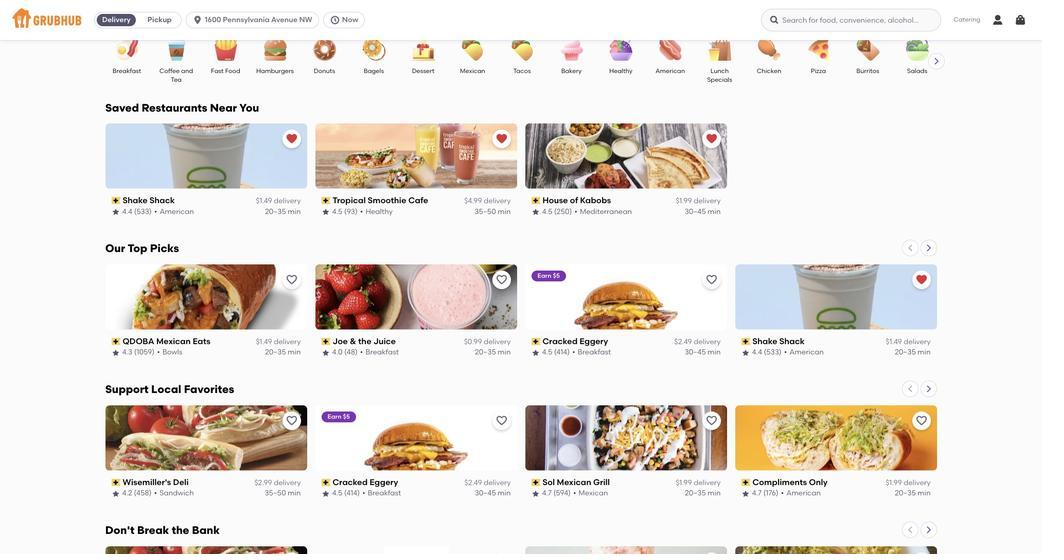 Task type: locate. For each thing, give the bounding box(es) containing it.
save this restaurant button for sol mexican grill
[[702, 412, 721, 430]]

hamburgers
[[256, 67, 294, 75]]

subscription pass image for saved restaurant image
[[111, 197, 121, 204]]

20–35 min for compliments only logo
[[895, 489, 931, 498]]

caret right icon image
[[932, 57, 941, 65], [925, 244, 933, 252], [925, 385, 933, 393], [925, 526, 933, 534]]

0 horizontal spatial cracked eggery
[[333, 478, 398, 487]]

1 horizontal spatial cracked eggery logo image
[[525, 264, 727, 330]]

20–35 for sol mexican grill logo
[[685, 489, 706, 498]]

1 vertical spatial $2.49 delivery
[[465, 479, 511, 487]]

caret left icon image
[[906, 244, 914, 252], [906, 385, 914, 393], [906, 526, 914, 534]]

1 vertical spatial 4.5 (414)
[[332, 489, 360, 498]]

coffee and tea image
[[158, 38, 194, 61]]

subscription pass image for qdoba mexican eats
[[111, 338, 121, 345]]

1 vertical spatial wisemiller's deli logo image
[[105, 546, 307, 554]]

0 horizontal spatial the
[[172, 524, 189, 537]]

delivery
[[274, 197, 301, 206], [484, 197, 511, 206], [694, 197, 721, 206], [274, 338, 301, 346], [484, 338, 511, 346], [694, 338, 721, 346], [904, 338, 931, 346], [274, 479, 301, 487], [484, 479, 511, 487], [694, 479, 721, 487], [904, 479, 931, 487]]

0 vertical spatial shake shack logo image
[[105, 124, 307, 189]]

$1.99 for grill
[[676, 479, 692, 487]]

1 horizontal spatial shake
[[753, 337, 778, 346]]

donuts
[[314, 67, 335, 75]]

subscription pass image left house on the right of page
[[531, 197, 541, 204]]

breakfast
[[113, 67, 141, 75], [366, 348, 399, 357], [578, 348, 611, 357], [368, 489, 401, 498]]

$1.99 for kabobs
[[676, 197, 692, 206]]

saved restaurant image
[[285, 133, 298, 145]]

0 vertical spatial 30–45
[[685, 207, 706, 216]]

$1.99 delivery for kabobs
[[676, 197, 721, 206]]

1 4.7 from the left
[[542, 489, 552, 498]]

svg image
[[1014, 14, 1027, 26], [193, 15, 203, 25]]

mexican up bowls
[[156, 337, 191, 346]]

• mediterranean
[[575, 207, 632, 216]]

subscription pass image for right saved restaurant icon
[[741, 338, 751, 345]]

1 vertical spatial $5
[[343, 413, 350, 420]]

tacos image
[[504, 38, 540, 61]]

• american for our top picks
[[784, 348, 824, 357]]

top
[[128, 242, 147, 255]]

1 horizontal spatial eggery
[[580, 337, 608, 346]]

pickup
[[148, 15, 172, 24]]

0 horizontal spatial shake shack logo image
[[105, 124, 307, 189]]

wisemiller's deli
[[123, 478, 189, 487]]

mexican for • mexican
[[579, 489, 608, 498]]

0 horizontal spatial 4.7
[[542, 489, 552, 498]]

$2.49
[[675, 338, 692, 346], [465, 479, 482, 487]]

$4.99 delivery
[[464, 197, 511, 206]]

20–35 for compliments only logo
[[895, 489, 916, 498]]

svg image up chicken image
[[770, 15, 780, 25]]

1 vertical spatial $2.49
[[465, 479, 482, 487]]

0 horizontal spatial earn $5
[[328, 413, 350, 420]]

1 vertical spatial cracked eggery logo image
[[315, 405, 517, 471]]

0 vertical spatial cracked
[[543, 337, 578, 346]]

30–45
[[685, 207, 706, 216], [685, 348, 706, 357], [475, 489, 496, 498]]

save this restaurant button for wisemiller's deli
[[282, 412, 301, 430]]

shack
[[149, 196, 175, 205], [779, 337, 805, 346]]

wisemiller's deli logo image down bank
[[105, 546, 307, 554]]

bowls
[[163, 348, 182, 357]]

subscription pass image left joe
[[321, 338, 331, 345]]

only
[[809, 478, 828, 487]]

•
[[154, 207, 157, 216], [360, 207, 363, 216], [575, 207, 577, 216], [157, 348, 160, 357], [360, 348, 363, 357], [572, 348, 575, 357], [784, 348, 787, 357], [154, 489, 157, 498], [362, 489, 365, 498], [573, 489, 576, 498], [781, 489, 784, 498]]

0 horizontal spatial $2.49 delivery
[[465, 479, 511, 487]]

mexican down grill
[[579, 489, 608, 498]]

qdoba mexican eats logo image
[[105, 264, 307, 330]]

4.7 (594)
[[542, 489, 571, 498]]

• mexican
[[573, 489, 608, 498]]

deli
[[173, 478, 189, 487]]

$4.99
[[464, 197, 482, 206]]

0 horizontal spatial shack
[[149, 196, 175, 205]]

0 horizontal spatial svg image
[[193, 15, 203, 25]]

0 vertical spatial shack
[[149, 196, 175, 205]]

1 horizontal spatial 4.5 (414)
[[542, 348, 570, 357]]

$1.49 for joe & the juice
[[256, 338, 272, 346]]

(93)
[[344, 207, 358, 216]]

you
[[239, 101, 259, 114]]

qdoba
[[123, 337, 154, 346]]

20–35 min for sol mexican grill logo
[[685, 489, 721, 498]]

1 horizontal spatial cracked
[[543, 337, 578, 346]]

lunch
[[711, 67, 729, 75]]

mexican down mexican image
[[460, 67, 485, 75]]

healthy image
[[603, 38, 639, 61]]

Search for food, convenience, alcohol... search field
[[761, 9, 942, 31]]

1 horizontal spatial shake shack
[[753, 337, 805, 346]]

star icon image
[[111, 208, 120, 216], [321, 208, 330, 216], [531, 208, 540, 216], [111, 349, 120, 357], [321, 349, 330, 357], [531, 349, 540, 357], [741, 349, 750, 357], [111, 490, 120, 498], [321, 490, 330, 498], [531, 490, 540, 498], [741, 490, 750, 498]]

delivery button
[[95, 12, 138, 28]]

35–50 down $2.99 delivery
[[265, 489, 286, 498]]

1 vertical spatial caret left icon image
[[906, 385, 914, 393]]

0 vertical spatial cracked eggery logo image
[[525, 264, 727, 330]]

0 horizontal spatial cracked
[[333, 478, 368, 487]]

svg image left now
[[330, 15, 340, 25]]

4.2 (458)
[[122, 489, 152, 498]]

catering
[[954, 16, 981, 23]]

our
[[105, 242, 125, 255]]

healthy
[[609, 67, 633, 75], [366, 207, 393, 216]]

cracked
[[543, 337, 578, 346], [333, 478, 368, 487]]

1 horizontal spatial cracked eggery
[[543, 337, 608, 346]]

1 vertical spatial 30–45 min
[[685, 348, 721, 357]]

our top picks
[[105, 242, 179, 255]]

1 vertical spatial • american
[[784, 348, 824, 357]]

1 vertical spatial earn $5
[[328, 413, 350, 420]]

1 horizontal spatial (533)
[[764, 348, 782, 357]]

1 horizontal spatial saved restaurant image
[[705, 133, 718, 145]]

the left bank
[[172, 524, 189, 537]]

save this restaurant image
[[495, 274, 508, 286], [705, 415, 718, 427], [915, 415, 928, 427]]

(533)
[[134, 207, 152, 216], [764, 348, 782, 357]]

shake for subscription pass icon associated with right saved restaurant icon
[[753, 337, 778, 346]]

eggery
[[580, 337, 608, 346], [370, 478, 398, 487]]

caret right icon image for don't break the bank
[[925, 526, 933, 534]]

1 vertical spatial shake shack logo image
[[735, 264, 937, 330]]

subscription pass image left qdoba
[[111, 338, 121, 345]]

0 vertical spatial 4.4 (533)
[[122, 207, 152, 216]]

healthy down healthy image
[[609, 67, 633, 75]]

juice
[[373, 337, 396, 346]]

1 horizontal spatial 4.4 (533)
[[752, 348, 782, 357]]

0 vertical spatial wisemiller's deli logo image
[[105, 405, 307, 471]]

4.5 (93)
[[332, 207, 358, 216]]

0 vertical spatial $2.49 delivery
[[675, 338, 721, 346]]

3 caret left icon image from the top
[[906, 526, 914, 534]]

0 horizontal spatial eggery
[[370, 478, 398, 487]]

2 4.7 from the left
[[752, 489, 762, 498]]

2 horizontal spatial save this restaurant image
[[915, 415, 928, 427]]

joe & the juice  logo image
[[315, 264, 517, 330]]

0 vertical spatial healthy
[[609, 67, 633, 75]]

&
[[350, 337, 356, 346]]

0 vertical spatial the
[[358, 337, 371, 346]]

don't break the bank
[[105, 524, 220, 537]]

30–45 min for tropical smoothie cafe
[[685, 207, 721, 216]]

0 vertical spatial 4.4
[[122, 207, 132, 216]]

1 caret left icon image from the top
[[906, 244, 914, 252]]

0 vertical spatial shake shack
[[123, 196, 175, 205]]

chicken
[[757, 67, 781, 75]]

caret right icon image for support local favorites
[[925, 385, 933, 393]]

$1.49 delivery for tropical
[[256, 197, 301, 206]]

1 horizontal spatial the
[[358, 337, 371, 346]]

svg image inside now button
[[330, 15, 340, 25]]

4.5 (414)
[[542, 348, 570, 357], [332, 489, 360, 498]]

35–50 min for wisemiller's deli
[[265, 489, 301, 498]]

0 vertical spatial earn
[[538, 272, 552, 279]]

$5
[[553, 272, 560, 279], [343, 413, 350, 420]]

2 vertical spatial 30–45
[[475, 489, 496, 498]]

0 horizontal spatial (533)
[[134, 207, 152, 216]]

nw
[[299, 15, 312, 24]]

breakfast image
[[109, 38, 145, 61]]

burritos
[[857, 67, 879, 75]]

the
[[358, 337, 371, 346], [172, 524, 189, 537]]

0 vertical spatial caret left icon image
[[906, 244, 914, 252]]

pennsylvania
[[223, 15, 270, 24]]

0 vertical spatial shake
[[123, 196, 148, 205]]

earn
[[538, 272, 552, 279], [328, 413, 342, 420]]

dessert
[[412, 67, 435, 75]]

$2.49 for the cracked eggery logo to the right
[[675, 338, 692, 346]]

0 vertical spatial (414)
[[554, 348, 570, 357]]

subscription pass image right $2.99 delivery
[[321, 479, 331, 486]]

shake shack
[[123, 196, 175, 205], [753, 337, 805, 346]]

subscription pass image
[[531, 197, 541, 204], [111, 338, 121, 345], [321, 338, 331, 345], [111, 479, 121, 486], [321, 479, 331, 486], [531, 479, 541, 486]]

subscription pass image left the "sol"
[[531, 479, 541, 486]]

1 vertical spatial 30–45
[[685, 348, 706, 357]]

35–50 for wisemiller's deli
[[265, 489, 286, 498]]

mexican up (594)
[[557, 478, 591, 487]]

4.7 left (176)
[[752, 489, 762, 498]]

restaurants
[[142, 101, 207, 114]]

local
[[151, 383, 181, 396]]

0 horizontal spatial shake
[[123, 196, 148, 205]]

(458)
[[134, 489, 152, 498]]

hamburgers image
[[257, 38, 293, 61]]

cracked eggery
[[543, 337, 608, 346], [333, 478, 398, 487]]

4.3
[[122, 348, 132, 357]]

0 vertical spatial $5
[[553, 272, 560, 279]]

0 vertical spatial • american
[[154, 207, 194, 216]]

svg image right catering button
[[992, 14, 1004, 26]]

0 vertical spatial eggery
[[580, 337, 608, 346]]

of
[[570, 196, 578, 205]]

now
[[342, 15, 358, 24]]

2 vertical spatial • american
[[781, 489, 821, 498]]

4.5
[[332, 207, 342, 216], [542, 207, 552, 216], [542, 348, 552, 357], [332, 489, 342, 498]]

• american for support local favorites
[[781, 489, 821, 498]]

$1.99
[[676, 197, 692, 206], [676, 479, 692, 487], [886, 479, 902, 487]]

1 vertical spatial (533)
[[764, 348, 782, 357]]

earn $5 for the cracked eggery logo to the right
[[538, 272, 560, 279]]

35–50 down $4.99 delivery
[[475, 207, 496, 216]]

1 vertical spatial earn
[[328, 413, 342, 420]]

mexican for qdoba mexican eats
[[156, 337, 191, 346]]

4.4
[[122, 207, 132, 216], [752, 348, 762, 357]]

4.3 (1059)
[[122, 348, 155, 357]]

35–50 min down $2.99 delivery
[[265, 489, 301, 498]]

1 horizontal spatial shake shack logo image
[[735, 264, 937, 330]]

fast
[[211, 67, 224, 75]]

save this restaurant image
[[285, 274, 298, 286], [705, 274, 718, 286], [285, 415, 298, 427], [495, 415, 508, 427]]

1 horizontal spatial 4.7
[[752, 489, 762, 498]]

favorites
[[184, 383, 234, 396]]

cracked eggery logo image
[[525, 264, 727, 330], [315, 405, 517, 471]]

4.7 down the "sol"
[[542, 489, 552, 498]]

2 caret left icon image from the top
[[906, 385, 914, 393]]

0 horizontal spatial 4.4 (533)
[[122, 207, 152, 216]]

pizza
[[811, 67, 826, 75]]

1 vertical spatial 35–50 min
[[265, 489, 301, 498]]

saved restaurant image
[[495, 133, 508, 145], [705, 133, 718, 145], [915, 274, 928, 286]]

save this restaurant button
[[282, 271, 301, 289], [492, 271, 511, 289], [702, 271, 721, 289], [282, 412, 301, 430], [492, 412, 511, 430], [702, 412, 721, 430], [912, 412, 931, 430]]

subscription pass image for sol mexican grill
[[531, 479, 541, 486]]

4.7
[[542, 489, 552, 498], [752, 489, 762, 498]]

1 vertical spatial healthy
[[366, 207, 393, 216]]

1 horizontal spatial 35–50
[[475, 207, 496, 216]]

35–50
[[475, 207, 496, 216], [265, 489, 286, 498]]

shake shack logo image for saved restaurant image
[[105, 124, 307, 189]]

bakery image
[[554, 38, 590, 61]]

0 vertical spatial (533)
[[134, 207, 152, 216]]

healthy down tropical smoothie cafe
[[366, 207, 393, 216]]

0 vertical spatial $2.49
[[675, 338, 692, 346]]

subscription pass image
[[111, 197, 121, 204], [321, 197, 331, 204], [531, 338, 541, 345], [741, 338, 751, 345], [741, 479, 751, 486]]

1 vertical spatial 4.4
[[752, 348, 762, 357]]

$1.49
[[256, 197, 272, 206], [256, 338, 272, 346], [886, 338, 902, 346]]

35–50 min
[[475, 207, 511, 216], [265, 489, 301, 498]]

0 horizontal spatial 35–50 min
[[265, 489, 301, 498]]

shake for subscription pass icon for saved restaurant image
[[123, 196, 148, 205]]

• breakfast for support local favorites
[[362, 489, 401, 498]]

subscription pass image for wisemiller's deli
[[111, 479, 121, 486]]

wisemiller's deli logo image down favorites
[[105, 405, 307, 471]]

0 horizontal spatial save this restaurant image
[[495, 274, 508, 286]]

20–35 min
[[265, 207, 301, 216], [265, 348, 301, 357], [475, 348, 511, 357], [895, 348, 931, 357], [685, 489, 721, 498], [895, 489, 931, 498]]

2 vertical spatial caret left icon image
[[906, 526, 914, 534]]

the right &
[[358, 337, 371, 346]]

35–50 for tropical smoothie cafe
[[475, 207, 496, 216]]

catering button
[[947, 8, 988, 32]]

shake shack logo image
[[105, 124, 307, 189], [735, 264, 937, 330]]

1 horizontal spatial $5
[[553, 272, 560, 279]]

4.4 (533) for subscription pass icon for saved restaurant image
[[122, 207, 152, 216]]

save this restaurant button for compliments only
[[912, 412, 931, 430]]

now button
[[323, 12, 369, 28]]

1 vertical spatial the
[[172, 524, 189, 537]]

smoothie
[[368, 196, 406, 205]]

1 vertical spatial cracked eggery
[[333, 478, 398, 487]]

• bowls
[[157, 348, 182, 357]]

0 vertical spatial 4.5 (414)
[[542, 348, 570, 357]]

1600 pennsylvania avenue nw
[[205, 15, 312, 24]]

house of kabobs logo image
[[525, 124, 727, 189]]

1 vertical spatial shake
[[753, 337, 778, 346]]

saved restaurant button
[[282, 130, 301, 148], [492, 130, 511, 148], [702, 130, 721, 148], [912, 271, 931, 289]]

(250)
[[554, 207, 572, 216]]

shake
[[123, 196, 148, 205], [753, 337, 778, 346]]

20–35 for qdoba mexican eats logo
[[265, 348, 286, 357]]

1 horizontal spatial save this restaurant image
[[705, 415, 718, 427]]

0 vertical spatial cracked eggery
[[543, 337, 608, 346]]

1 horizontal spatial $2.49 delivery
[[675, 338, 721, 346]]

tropical smoothie cafe  logo image
[[315, 124, 517, 189]]

0 horizontal spatial 35–50
[[265, 489, 286, 498]]

1 horizontal spatial shack
[[779, 337, 805, 346]]

1 vertical spatial eggery
[[370, 478, 398, 487]]

wisemiller's deli logo image
[[105, 405, 307, 471], [105, 546, 307, 554]]

1 horizontal spatial $2.49
[[675, 338, 692, 346]]

salads image
[[899, 38, 935, 61]]

1 vertical spatial 4.4 (533)
[[752, 348, 782, 357]]

2 vertical spatial 30–45 min
[[475, 489, 511, 498]]

save this restaurant image for grill
[[705, 415, 718, 427]]

$1.49 delivery
[[256, 197, 301, 206], [256, 338, 301, 346], [886, 338, 931, 346]]

svg image
[[992, 14, 1004, 26], [330, 15, 340, 25], [770, 15, 780, 25]]

4.7 (176)
[[752, 489, 779, 498]]

1 horizontal spatial 35–50 min
[[475, 207, 511, 216]]

35–50 min down $4.99 delivery
[[475, 207, 511, 216]]

20–35 min for joe & the juice  logo on the left
[[475, 348, 511, 357]]

subscription pass image for cafe's saved restaurant icon
[[321, 197, 331, 204]]

subscription pass image left wisemiller's
[[111, 479, 121, 486]]

2 horizontal spatial svg image
[[992, 14, 1004, 26]]

35–50 min for tropical smoothie cafe
[[475, 207, 511, 216]]

dessert image
[[405, 38, 441, 61]]

kabobs
[[580, 196, 611, 205]]

0 vertical spatial 30–45 min
[[685, 207, 721, 216]]



Task type: vqa. For each thing, say whether or not it's contained in the screenshot.
the Soho Tea & Coffee logo
yes



Task type: describe. For each thing, give the bounding box(es) containing it.
subscription pass image for cracked eggery
[[321, 479, 331, 486]]

salads
[[907, 67, 928, 75]]

4.7 for compliments only
[[752, 489, 762, 498]]

lunch specials image
[[702, 38, 738, 61]]

$2.99 delivery
[[254, 479, 301, 487]]

pickup button
[[138, 12, 181, 28]]

the for break
[[172, 524, 189, 537]]

saved restaurants near you
[[105, 101, 259, 114]]

tropical
[[333, 196, 366, 205]]

2 wisemiller's deli logo image from the top
[[105, 546, 307, 554]]

4.7 for sol mexican grill
[[542, 489, 552, 498]]

bagels
[[364, 67, 384, 75]]

• healthy
[[360, 207, 393, 216]]

caret right icon image for our top picks
[[925, 244, 933, 252]]

1 horizontal spatial svg image
[[770, 15, 780, 25]]

support local favorites
[[105, 383, 234, 396]]

$1.49 for tropical smoothie cafe
[[256, 197, 272, 206]]

avenue
[[271, 15, 298, 24]]

mediterranean
[[580, 207, 632, 216]]

mexican for sol mexican grill
[[557, 478, 591, 487]]

1 vertical spatial shake shack
[[753, 337, 805, 346]]

1600
[[205, 15, 221, 24]]

saved restaurant image for cafe
[[495, 133, 508, 145]]

bakery
[[561, 67, 582, 75]]

svg image inside 1600 pennsylvania avenue nw "button"
[[193, 15, 203, 25]]

(48)
[[344, 348, 358, 357]]

0 horizontal spatial 4.5 (414)
[[332, 489, 360, 498]]

subscription pass image for joe & the juice
[[321, 338, 331, 345]]

$0.99 delivery
[[464, 338, 511, 346]]

4.5 (250)
[[542, 207, 572, 216]]

caret left icon image for don't break the bank
[[906, 526, 914, 534]]

qdoba mexican eats
[[123, 337, 210, 346]]

mexican image
[[455, 38, 491, 61]]

cafe
[[408, 196, 428, 205]]

saved restaurant image for kabobs
[[705, 133, 718, 145]]

0 horizontal spatial $5
[[343, 413, 350, 420]]

sol
[[543, 478, 555, 487]]

picks
[[150, 242, 179, 255]]

chicken image
[[751, 38, 787, 61]]

earn $5 for the left the cracked eggery logo
[[328, 413, 350, 420]]

caret left icon image for support local favorites
[[906, 385, 914, 393]]

4.0 (48)
[[332, 348, 358, 357]]

20–35 for joe & the juice  logo on the left
[[475, 348, 496, 357]]

0 horizontal spatial shake shack
[[123, 196, 175, 205]]

tacos
[[513, 67, 531, 75]]

tea
[[171, 76, 182, 84]]

joe
[[333, 337, 348, 346]]

$2.99
[[254, 479, 272, 487]]

bagels image
[[356, 38, 392, 61]]

main navigation navigation
[[0, 0, 1042, 40]]

30–45 for tropical smoothie cafe
[[685, 207, 706, 216]]

subscription pass image for house of kabobs
[[531, 197, 541, 204]]

save this restaurant button for qdoba mexican eats
[[282, 271, 301, 289]]

sol mexican grill logo image
[[525, 405, 727, 471]]

0 horizontal spatial 4.4
[[122, 207, 132, 216]]

donuts image
[[307, 38, 343, 61]]

shack for saved restaurant image
[[149, 196, 175, 205]]

save this restaurant image for the
[[495, 274, 508, 286]]

fast food image
[[208, 38, 244, 61]]

fast food
[[211, 67, 240, 75]]

(594)
[[554, 489, 571, 498]]

food
[[225, 67, 240, 75]]

near
[[210, 101, 237, 114]]

secretea logo image
[[525, 546, 727, 554]]

4.0
[[332, 348, 343, 357]]

bank
[[192, 524, 220, 537]]

1 horizontal spatial svg image
[[1014, 14, 1027, 26]]

compliments only logo image
[[735, 405, 937, 471]]

shake shack logo image for right saved restaurant icon
[[735, 264, 937, 330]]

1600 pennsylvania avenue nw button
[[186, 12, 323, 28]]

blank street coffee logo image
[[383, 546, 449, 554]]

• sandwich
[[154, 489, 194, 498]]

support
[[105, 383, 149, 396]]

0 horizontal spatial earn
[[328, 413, 342, 420]]

save this restaurant button for joe & the juice
[[492, 271, 511, 289]]

don't
[[105, 524, 135, 537]]

1 wisemiller's deli logo image from the top
[[105, 405, 307, 471]]

soho tea & coffee logo image
[[735, 546, 937, 554]]

saved
[[105, 101, 139, 114]]

subscription pass image for the right save this restaurant image
[[741, 479, 751, 486]]

eats
[[193, 337, 210, 346]]

0 horizontal spatial cracked eggery logo image
[[315, 405, 517, 471]]

$1.99 delivery for grill
[[676, 479, 721, 487]]

compliments only
[[753, 478, 828, 487]]

$1.49 delivery for joe
[[256, 338, 301, 346]]

house of kabobs
[[543, 196, 611, 205]]

joe & the juice
[[333, 337, 396, 346]]

coffee and tea
[[159, 67, 193, 84]]

0 horizontal spatial (414)
[[344, 489, 360, 498]]

the for &
[[358, 337, 371, 346]]

0 horizontal spatial healthy
[[366, 207, 393, 216]]

(176)
[[764, 489, 779, 498]]

(1059)
[[134, 348, 155, 357]]

1 vertical spatial cracked
[[333, 478, 368, 487]]

burritos image
[[850, 38, 886, 61]]

20–35 min for qdoba mexican eats logo
[[265, 348, 301, 357]]

pizza image
[[801, 38, 837, 61]]

specials
[[707, 76, 732, 84]]

$0.99
[[464, 338, 482, 346]]

1 horizontal spatial 4.4
[[752, 348, 762, 357]]

shack for right saved restaurant icon
[[779, 337, 805, 346]]

and
[[181, 67, 193, 75]]

$2.49 for the left the cracked eggery logo
[[465, 479, 482, 487]]

4.2
[[122, 489, 132, 498]]

wisemiller's
[[123, 478, 171, 487]]

2 horizontal spatial saved restaurant image
[[915, 274, 928, 286]]

caret left icon image for our top picks
[[906, 244, 914, 252]]

1 horizontal spatial (414)
[[554, 348, 570, 357]]

1 horizontal spatial earn
[[538, 272, 552, 279]]

american image
[[652, 38, 688, 61]]

sandwich
[[160, 489, 194, 498]]

sol mexican grill
[[543, 478, 610, 487]]

house
[[543, 196, 568, 205]]

30–45 min for joe & the juice
[[685, 348, 721, 357]]

30–45 for joe & the juice
[[685, 348, 706, 357]]

delivery
[[102, 15, 131, 24]]

tropical smoothie cafe
[[333, 196, 428, 205]]

• breakfast for our top picks
[[360, 348, 399, 357]]

coffee
[[159, 67, 180, 75]]

compliments
[[753, 478, 807, 487]]

4.4 (533) for subscription pass icon associated with right saved restaurant icon
[[752, 348, 782, 357]]



